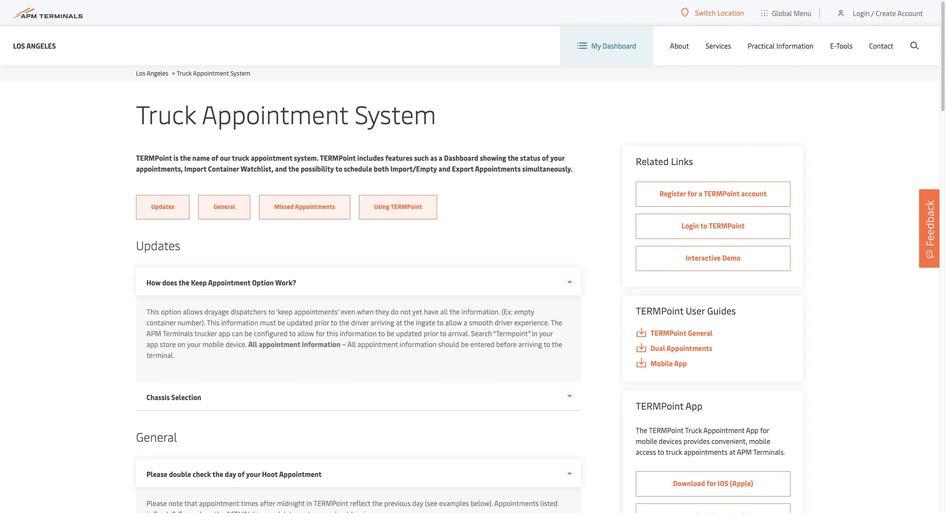 Task type: describe. For each thing, give the bounding box(es) containing it.
for inside this option allows drayage dispatchers to 'keep appointments' even when they do not yet have all the information. (ex: empty container number). this information must be updated prior to the driver arriving at the ingate to allow a smooth driver experience. the apm terminals trucker app can be configured to allow for this information to be updated prior to arrival. search "termpoint" in your app store on your mobile device.
[[316, 329, 325, 338]]

in inside this option allows drayage dispatchers to 'keep appointments' even when they do not yet have all the information. (ex: empty container number). this information must be updated prior to the driver arriving at the ingate to allow a smooth driver experience. the apm terminals trucker app can be configured to allow for this information to be updated prior to arrival. search "termpoint" in your app store on your mobile device.
[[533, 329, 538, 338]]

showing
[[480, 153, 507, 163]]

truck inside the termpoint truck appointment app for mobile devices provides convenient, mobile access to truck appointments at apm terminals.
[[686, 426, 703, 435]]

please double check the day of your hoot appointment button
[[136, 460, 582, 488]]

examples
[[440, 499, 469, 509]]

missed appointments
[[274, 203, 335, 211]]

0 vertical spatial updates
[[151, 203, 175, 211]]

both
[[374, 164, 389, 174]]

how does the keep appointment option work? button
[[136, 268, 582, 296]]

appointments'
[[295, 307, 339, 317]]

how
[[147, 278, 161, 288]]

user
[[686, 305, 706, 318]]

1 vertical spatial in
[[307, 499, 312, 509]]

&
[[172, 510, 177, 514]]

1 vertical spatial updates
[[136, 237, 181, 254]]

for left ios
[[707, 479, 717, 489]]

contact button
[[870, 26, 894, 65]]

does
[[162, 278, 177, 288]]

how does the keep appointment option work?
[[147, 278, 296, 288]]

practical information button
[[748, 26, 814, 65]]

interactive demo
[[686, 253, 741, 263]]

before
[[497, 340, 517, 349]]

0 horizontal spatial updated
[[287, 318, 313, 328]]

features
[[386, 153, 413, 163]]

experience.
[[515, 318, 550, 328]]

2 horizontal spatial of
[[542, 153, 549, 163]]

possibility
[[301, 164, 334, 174]]

demo
[[723, 253, 741, 263]]

my
[[592, 41, 602, 50]]

midnight
[[277, 499, 305, 509]]

export
[[452, 164, 474, 174]]

your down experience.
[[540, 329, 553, 338]]

–
[[343, 340, 346, 349]]

1 horizontal spatial information
[[340, 329, 377, 338]]

device.
[[226, 340, 247, 349]]

please double check the day of your hoot appointment
[[147, 470, 322, 479]]

1 horizontal spatial los angeles link
[[136, 69, 169, 77]]

menu
[[794, 8, 812, 18]]

practical
[[748, 41, 775, 50]]

app inside the termpoint truck appointment app for mobile devices provides convenient, mobile access to truck appointments at apm terminals.
[[747, 426, 759, 435]]

1 vertical spatial allow
[[298, 329, 314, 338]]

to inside '– all appointment information should be entered before arriving to the terminal.'
[[544, 340, 551, 349]]

the inside the termpoint truck appointment app for mobile devices provides convenient, mobile access to truck appointments at apm terminals.
[[636, 426, 648, 435]]

arrival.
[[449, 329, 470, 338]]

0 horizontal spatial app
[[147, 340, 158, 349]]

0 vertical spatial this
[[147, 307, 159, 317]]

appointments inside termpoint is the name of our truck appointment system. termpoint includes features such as a dashboard showing the status of your appointments, import container watchlist, and the possibility to schedule both import/empty and export appointments simultaneously.
[[475, 164, 521, 174]]

dual
[[651, 344, 666, 353]]

day inside "dropdown button"
[[225, 470, 236, 479]]

to up the this
[[331, 318, 338, 328]]

los for los angeles
[[13, 41, 25, 50]]

at inside the termpoint truck appointment app for mobile devices provides convenient, mobile access to truck appointments at apm terminals.
[[730, 448, 736, 457]]

account
[[898, 8, 924, 18]]

a inside termpoint is the name of our truck appointment system. termpoint includes features such as a dashboard showing the status of your appointments, import container watchlist, and the possibility to schedule both import/empty and export appointments simultaneously.
[[439, 153, 443, 163]]

2 driver from the left
[[495, 318, 513, 328]]

los angeles > truck appointment system
[[136, 69, 251, 77]]

the inside 'please double check the day of your hoot appointment' "dropdown button"
[[213, 470, 223, 479]]

using
[[374, 203, 390, 211]]

termpoint inside the termpoint truck appointment app for mobile devices provides convenient, mobile access to truck appointments at apm terminals.
[[649, 426, 684, 435]]

0 horizontal spatial los angeles link
[[13, 40, 56, 51]]

and left the export
[[439, 164, 451, 174]]

interactive
[[686, 253, 721, 263]]

termpoint general link
[[636, 328, 791, 339]]

note
[[169, 499, 183, 509]]

ios
[[718, 479, 729, 489]]

import
[[185, 164, 207, 174]]

for right register
[[688, 189, 698, 198]]

the inside this option allows drayage dispatchers to 'keep appointments' even when they do not yet have all the information. (ex: empty container number). this information must be updated prior to the driver arriving at the ingate to allow a smooth driver experience. the apm terminals trucker app can be configured to allow for this information to be updated prior to arrival. search "termpoint" in your app store on your mobile device.
[[551, 318, 563, 328]]

have
[[424, 307, 439, 317]]

container
[[147, 318, 176, 328]]

date
[[282, 510, 296, 514]]

contact
[[870, 41, 894, 50]]

1 horizontal spatial updated
[[396, 329, 422, 338]]

number).
[[178, 318, 206, 328]]

0 vertical spatial general
[[214, 203, 235, 211]]

the inside how does the keep appointment option work? dropdown button
[[179, 278, 190, 288]]

login to termpoint link
[[636, 214, 791, 239]]

0 horizontal spatial prior
[[315, 318, 330, 328]]

to schedule
[[336, 164, 373, 174]]

dual appointments link
[[636, 343, 791, 354]]

download
[[674, 479, 706, 489]]

is
[[174, 153, 179, 163]]

my dashboard button
[[578, 26, 637, 65]]

appointment inside please note that appointment times after midnight in termpoint reflect the previous day (see examples below). appointments listed in track & trace show the actual time and date customers should arrive.
[[199, 499, 240, 509]]

to down they
[[379, 329, 385, 338]]

should inside please note that appointment times after midnight in termpoint reflect the previous day (see examples below). appointments listed in track & trace show the actual time and date customers should arrive.
[[332, 510, 353, 514]]

>
[[172, 69, 175, 77]]

login for login to termpoint
[[682, 221, 700, 231]]

login to termpoint
[[682, 221, 745, 231]]

all appointment information
[[248, 340, 341, 349]]

to down all
[[437, 318, 444, 328]]

los angeles
[[13, 41, 56, 50]]

1 driver from the left
[[351, 318, 369, 328]]

at inside this option allows drayage dispatchers to 'keep appointments' even when they do not yet have all the information. (ex: empty container number). this information must be updated prior to the driver arriving at the ingate to allow a smooth driver experience. the apm terminals trucker app can be configured to allow for this information to be updated prior to arrival. search "termpoint" in your app store on your mobile device.
[[396, 318, 403, 328]]

about
[[671, 41, 690, 50]]

0 horizontal spatial in
[[147, 510, 152, 514]]

selection
[[171, 393, 201, 402]]

for inside the termpoint truck appointment app for mobile devices provides convenient, mobile access to truck appointments at apm terminals.
[[761, 426, 770, 435]]

information.
[[462, 307, 500, 317]]

appointment inside termpoint is the name of our truck appointment system. termpoint includes features such as a dashboard showing the status of your appointments, import container watchlist, and the possibility to schedule both import/empty and export appointments simultaneously.
[[251, 153, 293, 163]]

option
[[252, 278, 274, 288]]

ingate
[[416, 318, 436, 328]]

information inside '– all appointment information should be entered before arriving to the terminal.'
[[400, 340, 437, 349]]

trucker
[[195, 329, 217, 338]]

missed
[[274, 203, 294, 211]]

1 horizontal spatial system
[[355, 97, 437, 131]]

appointments,
[[136, 164, 183, 174]]

mobile inside this option allows drayage dispatchers to 'keep appointments' even when they do not yet have all the information. (ex: empty container number). this information must be updated prior to the driver arriving at the ingate to allow a smooth driver experience. the apm terminals trucker app can be configured to allow for this information to be updated prior to arrival. search "termpoint" in your app store on your mobile device.
[[203, 340, 224, 349]]

listed
[[541, 499, 558, 509]]

global
[[773, 8, 793, 18]]

dashboard inside my dashboard dropdown button
[[603, 41, 637, 50]]

interactive demo link
[[636, 246, 791, 271]]

import/empty
[[391, 164, 437, 174]]

reflect
[[350, 499, 371, 509]]

angeles for los angeles
[[26, 41, 56, 50]]

appointment down configured at the bottom
[[259, 340, 301, 349]]

please note that appointment times after midnight in termpoint reflect the previous day (see examples below). appointments listed in track & trace show the actual time and date customers should arrive.
[[147, 499, 558, 514]]

global menu button
[[754, 0, 821, 26]]

a inside this option allows drayage dispatchers to 'keep appointments' even when they do not yet have all the information. (ex: empty container number). this information must be updated prior to the driver arriving at the ingate to allow a smooth driver experience. the apm terminals trucker app can be configured to allow for this information to be updated prior to arrival. search "termpoint" in your app store on your mobile device.
[[464, 318, 468, 328]]

0 vertical spatial information
[[221, 318, 258, 328]]

practical information
[[748, 41, 814, 50]]

your inside termpoint is the name of our truck appointment system. termpoint includes features such as a dashboard showing the status of your appointments, import container watchlist, and the possibility to schedule both import/empty and export appointments simultaneously.
[[551, 153, 565, 163]]

be down do
[[387, 329, 395, 338]]

'keep
[[276, 307, 293, 317]]

and inside please note that appointment times after midnight in termpoint reflect the previous day (see examples below). appointments listed in track & trace show the actual time and date customers should arrive.
[[269, 510, 280, 514]]

apm inside this option allows drayage dispatchers to 'keep appointments' even when they do not yet have all the information. (ex: empty container number). this information must be updated prior to the driver arriving at the ingate to allow a smooth driver experience. the apm terminals trucker app can be configured to allow for this information to be updated prior to arrival. search "termpoint" in your app store on your mobile device.
[[147, 329, 161, 338]]

after
[[260, 499, 276, 509]]

1 vertical spatial a
[[699, 189, 703, 198]]

system.
[[294, 153, 319, 163]]

1 vertical spatial general
[[689, 328, 713, 338]]

yet
[[413, 307, 423, 317]]

login / create account
[[854, 8, 924, 18]]

be right can
[[245, 329, 252, 338]]

appointments inside please note that appointment times after midnight in termpoint reflect the previous day (see examples below). appointments listed in track & trace show the actual time and date customers should arrive.
[[495, 499, 539, 509]]

appointments down 'termpoint general'
[[667, 344, 713, 353]]

should inside '– all appointment information should be entered before arriving to the terminal.'
[[439, 340, 460, 349]]

1 horizontal spatial app
[[219, 329, 230, 338]]

to left the arrival.
[[440, 329, 447, 338]]

register for a termpoint account
[[660, 189, 767, 198]]

1 vertical spatial this
[[207, 318, 220, 328]]

please for please double check the day of your hoot appointment
[[147, 470, 168, 479]]

using termpoint
[[374, 203, 423, 211]]

devices
[[660, 437, 682, 446]]

access
[[636, 448, 657, 457]]

option
[[161, 307, 181, 317]]

status
[[521, 153, 541, 163]]



Task type: vqa. For each thing, say whether or not it's contained in the screenshot.
Home
no



Task type: locate. For each thing, give the bounding box(es) containing it.
empty
[[515, 307, 535, 317]]

work?
[[275, 278, 296, 288]]

our
[[220, 153, 231, 163]]

2 horizontal spatial information
[[400, 340, 437, 349]]

appointment inside dropdown button
[[208, 278, 251, 288]]

1 horizontal spatial truck
[[666, 448, 683, 457]]

dispatchers
[[231, 307, 267, 317]]

general
[[214, 203, 235, 211], [689, 328, 713, 338], [136, 429, 177, 445]]

guides
[[708, 305, 737, 318]]

this
[[147, 307, 159, 317], [207, 318, 220, 328]]

truck down >
[[136, 97, 196, 131]]

your right "on"
[[187, 340, 201, 349]]

1 vertical spatial system
[[355, 97, 437, 131]]

in
[[533, 329, 538, 338], [307, 499, 312, 509], [147, 510, 152, 514]]

1 horizontal spatial mobile
[[636, 437, 658, 446]]

mobile up terminals.
[[750, 437, 771, 446]]

appointment
[[193, 69, 229, 77], [202, 97, 349, 131], [208, 278, 251, 288], [704, 426, 745, 435], [279, 470, 322, 479]]

0 horizontal spatial mobile
[[203, 340, 224, 349]]

0 vertical spatial prior
[[315, 318, 330, 328]]

app for mobile app
[[675, 359, 688, 368]]

keep
[[191, 278, 207, 288]]

general down container
[[214, 203, 235, 211]]

0 horizontal spatial this
[[147, 307, 159, 317]]

day
[[225, 470, 236, 479], [413, 499, 424, 509]]

dashboard up the export
[[444, 153, 479, 163]]

1 vertical spatial updated
[[396, 329, 422, 338]]

app up terminal.
[[147, 340, 158, 349]]

1 horizontal spatial this
[[207, 318, 220, 328]]

of up simultaneously.
[[542, 153, 549, 163]]

0 horizontal spatial general
[[136, 429, 177, 445]]

angeles for los angeles > truck appointment system
[[147, 69, 169, 77]]

e-tools
[[831, 41, 853, 50]]

2 horizontal spatial a
[[699, 189, 703, 198]]

truck right our
[[232, 153, 250, 163]]

arriving inside '– all appointment information should be entered before arriving to the terminal.'
[[519, 340, 543, 349]]

they
[[376, 307, 389, 317]]

be inside '– all appointment information should be entered before arriving to the terminal.'
[[461, 340, 469, 349]]

0 horizontal spatial information
[[221, 318, 258, 328]]

can
[[232, 329, 243, 338]]

mobile up access
[[636, 437, 658, 446]]

1 vertical spatial information
[[302, 340, 341, 349]]

appointments
[[685, 448, 728, 457]]

0 vertical spatial angeles
[[26, 41, 56, 50]]

1 horizontal spatial information
[[777, 41, 814, 50]]

1 all from the left
[[248, 340, 257, 349]]

los for los angeles > truck appointment system
[[136, 69, 146, 77]]

updated
[[287, 318, 313, 328], [396, 329, 422, 338]]

los angeles link
[[13, 40, 56, 51], [136, 69, 169, 77]]

general up dual appointments link on the right of the page
[[689, 328, 713, 338]]

app down 'dual appointments'
[[675, 359, 688, 368]]

1 horizontal spatial should
[[439, 340, 460, 349]]

0 horizontal spatial all
[[248, 340, 257, 349]]

/
[[872, 8, 875, 18]]

termpoint user guides
[[636, 305, 737, 318]]

login inside login / create account link
[[854, 8, 871, 18]]

1 horizontal spatial arriving
[[519, 340, 543, 349]]

switch location button
[[682, 8, 745, 17]]

1 vertical spatial truck
[[666, 448, 683, 457]]

download for ios (apple) link
[[636, 472, 791, 497]]

0 vertical spatial app
[[219, 329, 230, 338]]

name
[[193, 153, 210, 163]]

1 vertical spatial please
[[147, 499, 167, 509]]

truck up provides
[[686, 426, 703, 435]]

1 vertical spatial login
[[682, 221, 700, 231]]

1 horizontal spatial angeles
[[147, 69, 169, 77]]

allow up the arrival.
[[446, 318, 463, 328]]

please left double
[[147, 470, 168, 479]]

day right check
[[225, 470, 236, 479]]

information inside dropdown button
[[777, 41, 814, 50]]

do
[[391, 307, 399, 317]]

truck inside termpoint is the name of our truck appointment system. termpoint includes features such as a dashboard showing the status of your appointments, import container watchlist, and the possibility to schedule both import/empty and export appointments simultaneously.
[[232, 153, 250, 163]]

the right experience.
[[551, 318, 563, 328]]

1 horizontal spatial los
[[136, 69, 146, 77]]

0 vertical spatial truck
[[177, 69, 192, 77]]

container
[[208, 164, 239, 174]]

e-
[[831, 41, 837, 50]]

this down drayage
[[207, 318, 220, 328]]

please inside "dropdown button"
[[147, 470, 168, 479]]

in left track at the bottom
[[147, 510, 152, 514]]

appointments down showing
[[475, 164, 521, 174]]

to down experience.
[[544, 340, 551, 349]]

provides
[[684, 437, 711, 446]]

all right device.
[[248, 340, 257, 349]]

2 vertical spatial information
[[400, 340, 437, 349]]

day inside please note that appointment times after midnight in termpoint reflect the previous day (see examples below). appointments listed in track & trace show the actual time and date customers should arrive.
[[413, 499, 424, 509]]

(ex:
[[502, 307, 513, 317]]

updated down 'keep
[[287, 318, 313, 328]]

services
[[706, 41, 732, 50]]

in down experience.
[[533, 329, 538, 338]]

apm down container
[[147, 329, 161, 338]]

0 horizontal spatial the
[[551, 318, 563, 328]]

"termpoint"
[[494, 329, 531, 338]]

search
[[471, 329, 492, 338]]

0 horizontal spatial driver
[[351, 318, 369, 328]]

a right "as"
[[439, 153, 443, 163]]

global menu
[[773, 8, 812, 18]]

1 vertical spatial apm
[[738, 448, 753, 457]]

2 vertical spatial general
[[136, 429, 177, 445]]

should down the arrival.
[[439, 340, 460, 349]]

be down the arrival.
[[461, 340, 469, 349]]

to up interactive
[[701, 221, 708, 231]]

0 horizontal spatial apm
[[147, 329, 161, 338]]

of inside 'please double check the day of your hoot appointment' "dropdown button"
[[238, 470, 245, 479]]

1 vertical spatial los angeles link
[[136, 69, 169, 77]]

apm inside the termpoint truck appointment app for mobile devices provides convenient, mobile access to truck appointments at apm terminals.
[[738, 448, 753, 457]]

1 vertical spatial app
[[686, 400, 703, 413]]

termpoint inside please note that appointment times after midnight in termpoint reflect the previous day (see examples below). appointments listed in track & trace show the actual time and date customers should arrive.
[[314, 499, 349, 509]]

0 vertical spatial arriving
[[371, 318, 395, 328]]

appointments right missed
[[295, 203, 335, 211]]

0 vertical spatial should
[[439, 340, 460, 349]]

be down 'keep
[[278, 318, 285, 328]]

arriving down "termpoint"
[[519, 340, 543, 349]]

driver down (ex:
[[495, 318, 513, 328]]

0 horizontal spatial allow
[[298, 329, 314, 338]]

your left hoot
[[246, 470, 261, 479]]

prior down the ingate
[[424, 329, 439, 338]]

a right register
[[699, 189, 703, 198]]

and
[[275, 164, 287, 174], [439, 164, 451, 174], [269, 510, 280, 514]]

appointment inside '– all appointment information should be entered before arriving to the terminal.'
[[358, 340, 398, 349]]

watchlist,
[[241, 164, 274, 174]]

0 vertical spatial truck
[[232, 153, 250, 163]]

1 vertical spatial truck
[[136, 97, 196, 131]]

app
[[675, 359, 688, 368], [686, 400, 703, 413], [747, 426, 759, 435]]

2 vertical spatial a
[[464, 318, 468, 328]]

please inside please note that appointment times after midnight in termpoint reflect the previous day (see examples below). appointments listed in track & trace show the actual time and date customers should arrive.
[[147, 499, 167, 509]]

information down global menu
[[777, 41, 814, 50]]

1 horizontal spatial apm
[[738, 448, 753, 457]]

1 horizontal spatial prior
[[424, 329, 439, 338]]

0 vertical spatial allow
[[446, 318, 463, 328]]

system
[[231, 69, 251, 77], [355, 97, 437, 131]]

0 vertical spatial at
[[396, 318, 403, 328]]

2 vertical spatial app
[[747, 426, 759, 435]]

app left can
[[219, 329, 230, 338]]

app up convenient,
[[747, 426, 759, 435]]

my dashboard
[[592, 41, 637, 50]]

1 horizontal spatial dashboard
[[603, 41, 637, 50]]

appointment inside the termpoint truck appointment app for mobile devices provides convenient, mobile access to truck appointments at apm terminals.
[[704, 426, 745, 435]]

entered
[[471, 340, 495, 349]]

truck down devices
[[666, 448, 683, 457]]

a up the arrival.
[[464, 318, 468, 328]]

login up interactive
[[682, 221, 700, 231]]

please up track at the bottom
[[147, 499, 167, 509]]

0 vertical spatial system
[[231, 69, 251, 77]]

1 vertical spatial information
[[340, 329, 377, 338]]

1 horizontal spatial a
[[464, 318, 468, 328]]

0 horizontal spatial angeles
[[26, 41, 56, 50]]

termpoint is the name of our truck appointment system. termpoint includes features such as a dashboard showing the status of your appointments, import container watchlist, and the possibility to schedule both import/empty and export appointments simultaneously.
[[136, 153, 573, 174]]

0 vertical spatial los angeles link
[[13, 40, 56, 51]]

this option allows drayage dispatchers to 'keep appointments' even when they do not yet have all the information. (ex: empty container number). this information must be updated prior to the driver arriving at the ingate to allow a smooth driver experience. the apm terminals trucker app can be configured to allow for this information to be updated prior to arrival. search "termpoint" in your app store on your mobile device.
[[147, 307, 563, 349]]

0 horizontal spatial dashboard
[[444, 153, 479, 163]]

0 horizontal spatial truck
[[232, 153, 250, 163]]

information up '– all appointment information should be entered before arriving to the terminal.'
[[340, 329, 377, 338]]

1 horizontal spatial general
[[214, 203, 235, 211]]

driver down when
[[351, 318, 369, 328]]

the inside '– all appointment information should be entered before arriving to the terminal.'
[[552, 340, 563, 349]]

1 vertical spatial dashboard
[[444, 153, 479, 163]]

allow up 'all appointment information'
[[298, 329, 314, 338]]

login for login / create account
[[854, 8, 871, 18]]

this up container
[[147, 307, 159, 317]]

0 horizontal spatial should
[[332, 510, 353, 514]]

to up must
[[269, 307, 275, 317]]

all right –
[[348, 340, 356, 349]]

1 vertical spatial should
[[332, 510, 353, 514]]

chassis selection
[[147, 393, 201, 402]]

trace
[[179, 510, 195, 514]]

angeles
[[26, 41, 56, 50], [147, 69, 169, 77]]

2 horizontal spatial general
[[689, 328, 713, 338]]

below).
[[471, 499, 493, 509]]

1 vertical spatial the
[[636, 426, 648, 435]]

1 vertical spatial los
[[136, 69, 146, 77]]

1 horizontal spatial all
[[348, 340, 356, 349]]

0 vertical spatial in
[[533, 329, 538, 338]]

1 vertical spatial arriving
[[519, 340, 543, 349]]

0 horizontal spatial a
[[439, 153, 443, 163]]

app up provides
[[686, 400, 703, 413]]

switch location
[[696, 8, 745, 17]]

app for termpoint app
[[686, 400, 703, 413]]

information down the ingate
[[400, 340, 437, 349]]

1 vertical spatial app
[[147, 340, 158, 349]]

dashboard inside termpoint is the name of our truck appointment system. termpoint includes features such as a dashboard showing the status of your appointments, import container watchlist, and the possibility to schedule both import/empty and export appointments simultaneously.
[[444, 153, 479, 163]]

general down chassis
[[136, 429, 177, 445]]

information
[[221, 318, 258, 328], [340, 329, 377, 338], [400, 340, 437, 349]]

missed appointments link
[[259, 195, 351, 220]]

arriving down they
[[371, 318, 395, 328]]

mobile down trucker
[[203, 340, 224, 349]]

apm down convenient,
[[738, 448, 753, 457]]

0 vertical spatial apm
[[147, 329, 161, 338]]

the up access
[[636, 426, 648, 435]]

2 vertical spatial truck
[[686, 426, 703, 435]]

download for ios (apple)
[[674, 479, 754, 489]]

your up simultaneously.
[[551, 153, 565, 163]]

be
[[278, 318, 285, 328], [245, 329, 252, 338], [387, 329, 395, 338], [461, 340, 469, 349]]

0 vertical spatial updated
[[287, 318, 313, 328]]

services button
[[706, 26, 732, 65]]

arriving inside this option allows drayage dispatchers to 'keep appointments' even when they do not yet have all the information. (ex: empty container number). this information must be updated prior to the driver arriving at the ingate to allow a smooth driver experience. the apm terminals trucker app can be configured to allow for this information to be updated prior to arrival. search "termpoint" in your app store on your mobile device.
[[371, 318, 395, 328]]

your inside "dropdown button"
[[246, 470, 261, 479]]

2 please from the top
[[147, 499, 167, 509]]

tools
[[837, 41, 853, 50]]

updated down the ingate
[[396, 329, 422, 338]]

terminals.
[[754, 448, 786, 457]]

truck right >
[[177, 69, 192, 77]]

allow
[[446, 318, 463, 328], [298, 329, 314, 338]]

day left (see
[[413, 499, 424, 509]]

at down do
[[396, 318, 403, 328]]

at down convenient,
[[730, 448, 736, 457]]

information down the this
[[302, 340, 341, 349]]

information up can
[[221, 318, 258, 328]]

2 horizontal spatial in
[[533, 329, 538, 338]]

of left hoot
[[238, 470, 245, 479]]

0 horizontal spatial day
[[225, 470, 236, 479]]

0 horizontal spatial system
[[231, 69, 251, 77]]

the
[[551, 318, 563, 328], [636, 426, 648, 435]]

updates down appointments,
[[151, 203, 175, 211]]

appointment inside "dropdown button"
[[279, 470, 322, 479]]

all inside '– all appointment information should be entered before arriving to the terminal.'
[[348, 340, 356, 349]]

location
[[718, 8, 745, 17]]

0 vertical spatial please
[[147, 470, 168, 479]]

dashboard right the my
[[603, 41, 637, 50]]

that
[[185, 499, 198, 509]]

should down reflect
[[332, 510, 353, 514]]

includes
[[358, 153, 384, 163]]

1 please from the top
[[147, 470, 168, 479]]

chassis
[[147, 393, 170, 402]]

0 vertical spatial a
[[439, 153, 443, 163]]

your
[[551, 153, 565, 163], [540, 329, 553, 338], [187, 340, 201, 349], [246, 470, 261, 479]]

smooth
[[470, 318, 493, 328]]

chassis selection button
[[136, 383, 582, 412]]

1 vertical spatial at
[[730, 448, 736, 457]]

to inside the termpoint truck appointment app for mobile devices provides convenient, mobile access to truck appointments at apm terminals.
[[658, 448, 665, 457]]

and down after
[[269, 510, 280, 514]]

updates up how
[[136, 237, 181, 254]]

switch
[[696, 8, 716, 17]]

0 vertical spatial login
[[854, 8, 871, 18]]

truck inside the termpoint truck appointment app for mobile devices provides convenient, mobile access to truck appointments at apm terminals.
[[666, 448, 683, 457]]

please for please note that appointment times after midnight in termpoint reflect the previous day (see examples below). appointments listed in track & trace show the actual time and date customers should arrive.
[[147, 499, 167, 509]]

prior down the "appointments'"
[[315, 318, 330, 328]]

0 vertical spatial information
[[777, 41, 814, 50]]

and right watchlist, in the top of the page
[[275, 164, 287, 174]]

0 vertical spatial the
[[551, 318, 563, 328]]

1 vertical spatial angeles
[[147, 69, 169, 77]]

1 horizontal spatial day
[[413, 499, 424, 509]]

all
[[441, 307, 448, 317]]

2 all from the left
[[348, 340, 356, 349]]

feedback button
[[920, 189, 942, 268]]

login left /
[[854, 8, 871, 18]]

related
[[636, 155, 669, 168]]

0 horizontal spatial of
[[212, 153, 219, 163]]

0 vertical spatial los
[[13, 41, 25, 50]]

appointment up watchlist, in the top of the page
[[251, 153, 293, 163]]

please
[[147, 470, 168, 479], [147, 499, 167, 509]]

on
[[178, 340, 186, 349]]

appointments left listed
[[495, 499, 539, 509]]

appointment down they
[[358, 340, 398, 349]]

0 vertical spatial app
[[675, 359, 688, 368]]

1 horizontal spatial allow
[[446, 318, 463, 328]]

0 vertical spatial day
[[225, 470, 236, 479]]

create
[[877, 8, 897, 18]]

for up terminals.
[[761, 426, 770, 435]]

2 horizontal spatial mobile
[[750, 437, 771, 446]]

app
[[219, 329, 230, 338], [147, 340, 158, 349]]

to down devices
[[658, 448, 665, 457]]

to up 'all appointment information'
[[289, 329, 296, 338]]

for
[[688, 189, 698, 198], [316, 329, 325, 338], [761, 426, 770, 435], [707, 479, 717, 489]]

for left the this
[[316, 329, 325, 338]]

login
[[854, 8, 871, 18], [682, 221, 700, 231]]

drayage
[[205, 307, 229, 317]]

appointment up show
[[199, 499, 240, 509]]

in up customers
[[307, 499, 312, 509]]

of left our
[[212, 153, 219, 163]]

truck
[[177, 69, 192, 77], [136, 97, 196, 131], [686, 426, 703, 435]]

1 horizontal spatial the
[[636, 426, 648, 435]]



